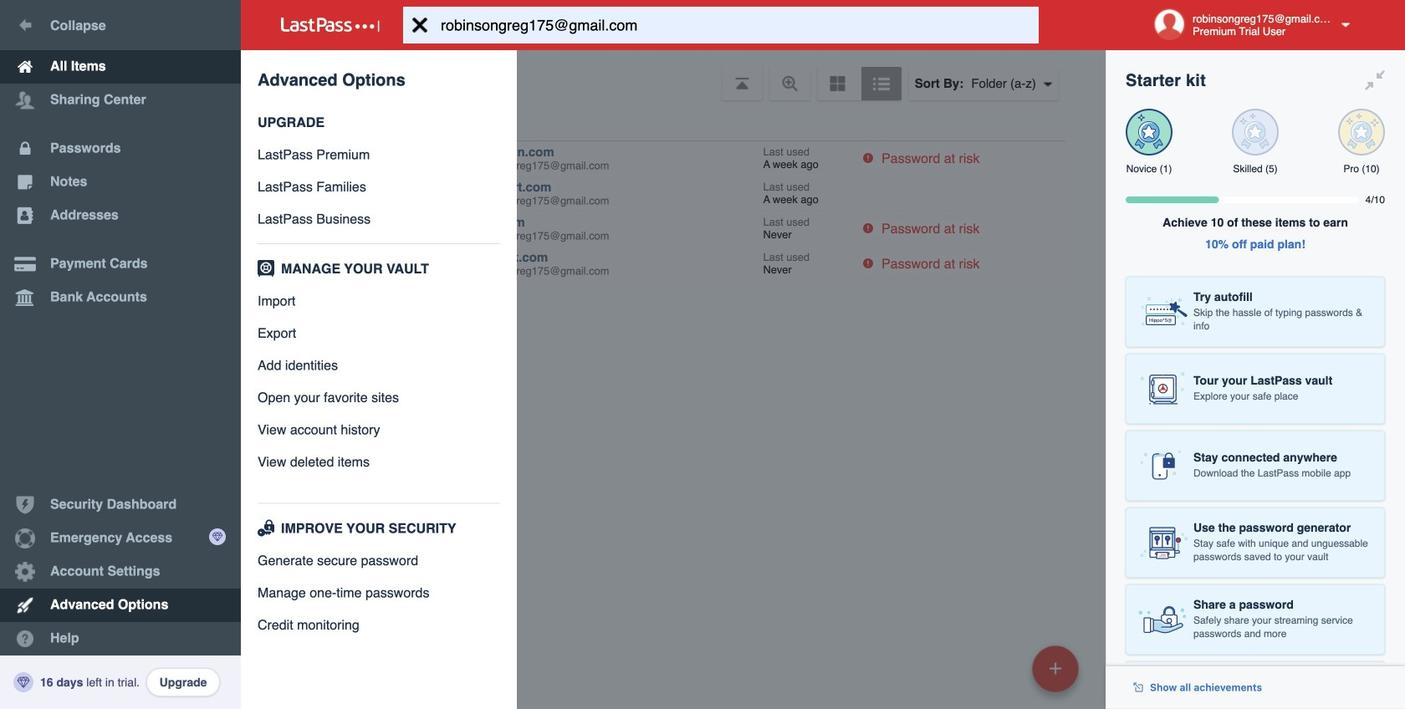 Task type: vqa. For each thing, say whether or not it's contained in the screenshot.
Search Search Field
yes



Task type: locate. For each thing, give the bounding box(es) containing it.
lastpass image
[[281, 18, 380, 33]]

manage your vault image
[[254, 260, 278, 277]]

improve your security image
[[254, 520, 278, 537]]

new item navigation
[[1027, 641, 1089, 710]]

vault options navigation
[[241, 50, 1106, 100]]

main navigation navigation
[[0, 0, 241, 710]]



Task type: describe. For each thing, give the bounding box(es) containing it.
new item image
[[1050, 663, 1062, 675]]

clear search image
[[403, 7, 437, 44]]

Search search field
[[403, 7, 1072, 44]]

search my vault text field
[[403, 7, 1072, 44]]



